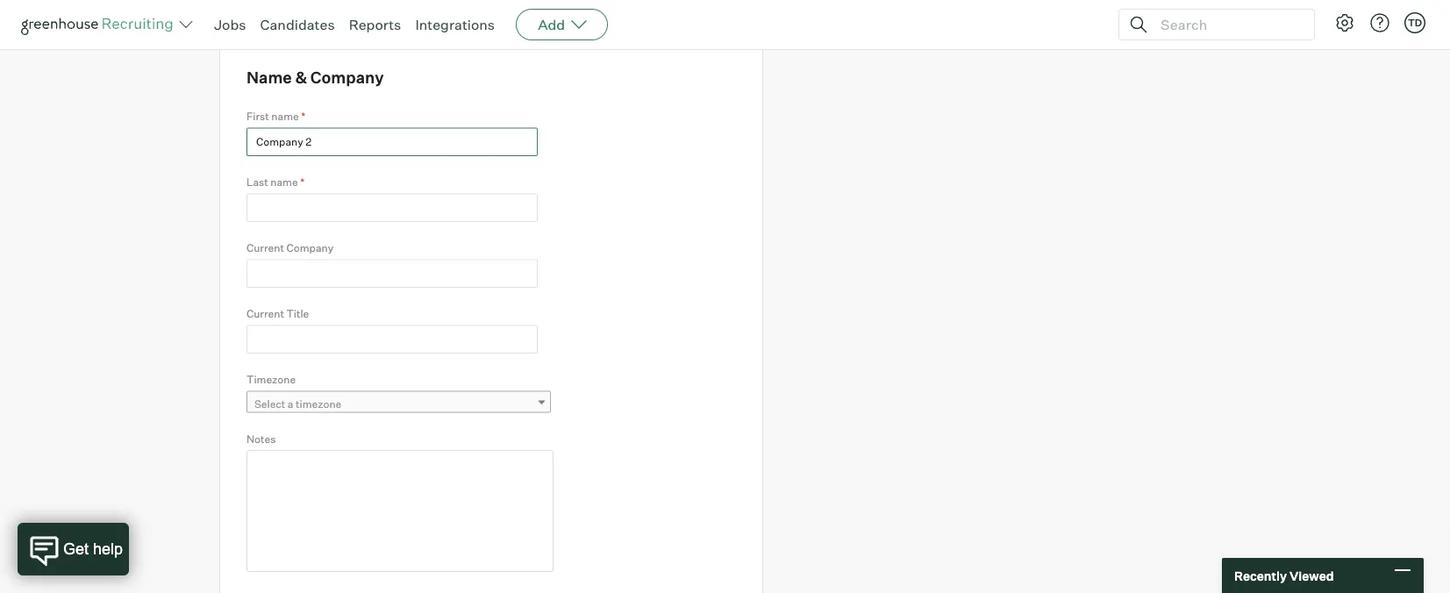 Task type: vqa. For each thing, say whether or not it's contained in the screenshot.
Current Company
yes



Task type: describe. For each thing, give the bounding box(es) containing it.
last name *
[[247, 176, 305, 189]]

configure image
[[1335, 12, 1356, 33]]

current for current company
[[247, 241, 284, 255]]

timezone
[[296, 397, 342, 411]]

* for first name *
[[301, 110, 306, 123]]

name for first
[[272, 110, 299, 123]]

viewed
[[1290, 568, 1335, 584]]

0 vertical spatial company
[[311, 68, 384, 88]]

name & company
[[247, 68, 384, 88]]

add
[[538, 16, 565, 33]]

reports link
[[349, 16, 401, 33]]

select a timezone link
[[247, 391, 551, 416]]

Search text field
[[1157, 12, 1299, 37]]

first name *
[[247, 110, 306, 123]]

candidates link
[[260, 16, 335, 33]]

current title
[[247, 307, 309, 320]]



Task type: locate. For each thing, give the bounding box(es) containing it.
name for last
[[271, 176, 298, 189]]

0 vertical spatial *
[[301, 110, 306, 123]]

current left title
[[247, 307, 284, 320]]

timezone
[[247, 373, 296, 386]]

last
[[247, 176, 268, 189]]

&
[[295, 68, 307, 88]]

None text field
[[247, 325, 538, 354]]

select
[[255, 397, 286, 411]]

td button
[[1405, 12, 1426, 33]]

1 vertical spatial name
[[271, 176, 298, 189]]

* right last
[[300, 176, 305, 189]]

*
[[301, 110, 306, 123], [300, 176, 305, 189]]

recently viewed
[[1235, 568, 1335, 584]]

1 vertical spatial *
[[300, 176, 305, 189]]

td
[[1409, 17, 1423, 29]]

1 vertical spatial current
[[247, 307, 284, 320]]

0 vertical spatial current
[[247, 241, 284, 255]]

None text field
[[247, 128, 538, 156], [247, 194, 538, 222], [247, 259, 538, 288], [247, 128, 538, 156], [247, 194, 538, 222], [247, 259, 538, 288]]

* down "&"
[[301, 110, 306, 123]]

greenhouse recruiting image
[[21, 14, 179, 35]]

current for current title
[[247, 307, 284, 320]]

company up title
[[287, 241, 334, 255]]

a
[[288, 397, 294, 411]]

recently
[[1235, 568, 1288, 584]]

current company
[[247, 241, 334, 255]]

jobs link
[[214, 16, 246, 33]]

title
[[287, 307, 309, 320]]

company right "&"
[[311, 68, 384, 88]]

integrations
[[416, 16, 495, 33]]

current down last
[[247, 241, 284, 255]]

select a timezone
[[255, 397, 342, 411]]

first
[[247, 110, 269, 123]]

jobs
[[214, 16, 246, 33]]

notes
[[247, 432, 276, 445]]

1 current from the top
[[247, 241, 284, 255]]

name right "first"
[[272, 110, 299, 123]]

company
[[311, 68, 384, 88], [287, 241, 334, 255]]

* for last name *
[[300, 176, 305, 189]]

td button
[[1402, 9, 1430, 37]]

current
[[247, 241, 284, 255], [247, 307, 284, 320]]

name
[[272, 110, 299, 123], [271, 176, 298, 189]]

reports
[[349, 16, 401, 33]]

0 vertical spatial name
[[272, 110, 299, 123]]

Notes text field
[[247, 450, 554, 572]]

name
[[247, 68, 292, 88]]

candidates
[[260, 16, 335, 33]]

integrations link
[[416, 16, 495, 33]]

name right last
[[271, 176, 298, 189]]

1 vertical spatial company
[[287, 241, 334, 255]]

2 current from the top
[[247, 307, 284, 320]]

add button
[[516, 9, 608, 40]]



